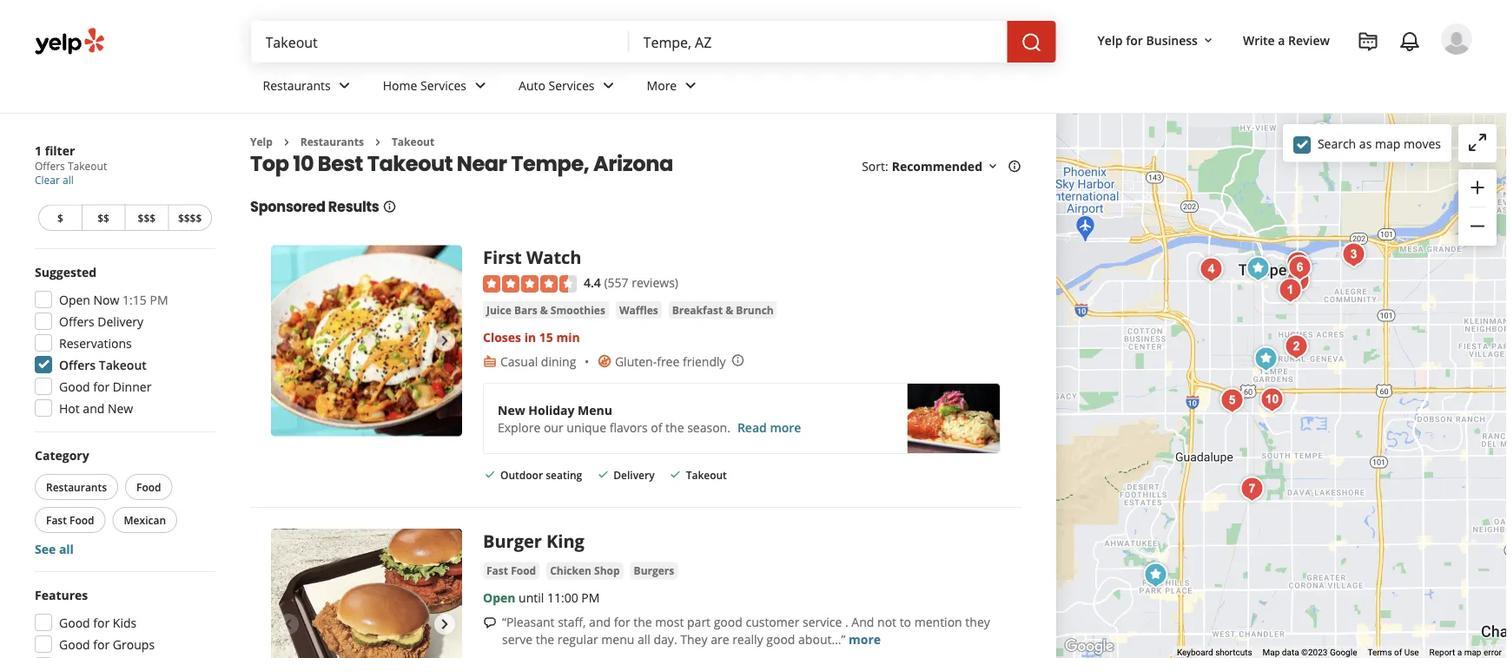 Task type: vqa. For each thing, say whether or not it's contained in the screenshot.
New inside 'group'
yes



Task type: describe. For each thing, give the bounding box(es) containing it.
and
[[852, 614, 874, 631]]

open for open now 1:15 pm
[[59, 291, 90, 308]]

clear
[[35, 173, 60, 187]]

recommended
[[892, 158, 982, 175]]

new holiday menu explore our unique flavors of the season. read more
[[498, 402, 801, 435]]

16 gluten free v2 image
[[598, 355, 611, 368]]

previous image for first watch
[[278, 330, 299, 351]]

first watch link
[[483, 245, 582, 269]]

for for kids
[[93, 615, 110, 631]]

previous image for burger king
[[278, 614, 299, 635]]

chicken shop
[[550, 564, 620, 578]]

burger king
[[483, 529, 585, 553]]

hot and new
[[59, 400, 133, 417]]

16 chevron right v2 image for takeout
[[371, 135, 385, 149]]

16 speech v2 image
[[483, 616, 497, 630]]

part
[[687, 614, 711, 631]]

and inside "pleasant staff, and for the most part good customer service . and not to mention they serve the regular menu all day. they are really good about…"
[[589, 614, 611, 631]]

groups
[[113, 636, 155, 653]]

read
[[737, 419, 767, 435]]

infinity shakes snake cafe image
[[1279, 330, 1314, 364]]

filter
[[45, 142, 75, 159]]

24 chevron down v2 image for auto services
[[598, 75, 619, 96]]

1 vertical spatial the
[[633, 614, 652, 631]]

keyboard shortcuts button
[[1177, 647, 1252, 658]]

of inside new holiday menu explore our unique flavors of the season. read more
[[651, 419, 662, 435]]

features
[[35, 587, 88, 603]]

$
[[57, 211, 63, 225]]

15
[[539, 329, 553, 345]]

offers takeout
[[59, 357, 147, 373]]

search as map moves
[[1318, 135, 1441, 152]]

waffles button
[[616, 301, 662, 319]]

open now 1:15 pm
[[59, 291, 168, 308]]

not
[[877, 614, 897, 631]]

yelp for 'yelp' link
[[250, 135, 273, 149]]

$$$$
[[178, 211, 202, 225]]

group containing features
[[30, 586, 215, 658]]

$ button
[[38, 205, 81, 231]]

business
[[1146, 32, 1198, 48]]

16 chevron right v2 image for restaurants
[[280, 135, 293, 149]]

$$$$ button
[[168, 205, 212, 231]]

none field find
[[265, 32, 615, 51]]

4.4
[[584, 274, 601, 290]]

keyboard
[[1177, 648, 1213, 658]]

food for the right fast food button
[[511, 564, 536, 578]]

projects image
[[1358, 31, 1379, 52]]

menu
[[601, 632, 634, 648]]

a for report
[[1457, 648, 1462, 658]]

waffles
[[619, 303, 658, 317]]

24 chevron down v2 image for more
[[680, 75, 701, 96]]

Near text field
[[643, 32, 993, 51]]

more inside new holiday menu explore our unique flavors of the season. read more
[[770, 419, 801, 435]]

until
[[519, 590, 544, 607]]

juice bars & smoothies button
[[483, 301, 609, 319]]

next image
[[434, 330, 455, 351]]

for for business
[[1126, 32, 1143, 48]]

most
[[655, 614, 684, 631]]

casual
[[500, 353, 538, 369]]

map
[[1263, 648, 1280, 658]]

nad's chicken & seafood image
[[1235, 472, 1270, 507]]

review
[[1288, 32, 1330, 48]]

top 10 best takeout near tempe, arizona
[[250, 149, 673, 178]]

food for fast food button to the top
[[70, 513, 94, 527]]

offers inside 1 filter offers takeout clear all
[[35, 159, 65, 173]]

for for groups
[[93, 636, 110, 653]]

16 checkmark v2 image
[[483, 468, 497, 482]]

first watch image
[[1241, 251, 1276, 286]]

16 chevron down v2 image for recommended
[[986, 160, 1000, 173]]

error
[[1484, 648, 1502, 658]]

takeout inside 1 filter offers takeout clear all
[[68, 159, 107, 173]]

1 vertical spatial all
[[59, 541, 74, 557]]

burgers
[[634, 564, 674, 578]]

pm for open now 1:15 pm
[[150, 291, 168, 308]]

report
[[1429, 648, 1455, 658]]

good for good for kids
[[59, 615, 90, 631]]

explore
[[498, 419, 541, 435]]

season.
[[687, 419, 730, 435]]

kendall p. image
[[1441, 23, 1472, 55]]

services for home services
[[420, 77, 467, 93]]

pm for open until 11:00 pm
[[581, 590, 600, 607]]

good for groups
[[59, 636, 155, 653]]

$$$ button
[[125, 205, 168, 231]]

outdoor seating
[[500, 468, 582, 482]]

write a review
[[1243, 32, 1330, 48]]

for for dinner
[[93, 378, 110, 395]]

more
[[647, 77, 677, 93]]

closes
[[483, 329, 521, 345]]

google
[[1330, 648, 1357, 658]]

they
[[680, 632, 708, 648]]

tokyo stop image
[[1194, 252, 1229, 287]]

suggested
[[35, 264, 97, 280]]

results
[[328, 197, 379, 217]]

first watch
[[483, 245, 582, 269]]

1 horizontal spatial fast food button
[[483, 563, 540, 580]]

1 vertical spatial more
[[849, 632, 881, 648]]

map for moves
[[1375, 135, 1401, 152]]

yelp for yelp for business
[[1098, 32, 1123, 48]]

2 vertical spatial the
[[536, 632, 554, 648]]

fast for the right fast food button
[[486, 564, 508, 578]]

chicken shop link
[[547, 563, 623, 580]]

our
[[544, 419, 563, 435]]

now
[[93, 291, 119, 308]]

Find text field
[[265, 32, 615, 51]]

$$$
[[138, 211, 156, 225]]

sponsored
[[250, 197, 325, 217]]

0 vertical spatial restaurants link
[[249, 63, 369, 113]]

map region
[[958, 30, 1507, 658]]

hot
[[59, 400, 80, 417]]

food button
[[125, 474, 172, 500]]

map for error
[[1464, 648, 1482, 658]]

peter piper pizza image
[[1304, 118, 1339, 152]]

open until 11:00 pm
[[483, 590, 600, 607]]

reviews)
[[632, 274, 678, 290]]

shortcuts
[[1215, 648, 1252, 658]]

burgers link
[[630, 563, 678, 580]]

24 chevron down v2 image for restaurants
[[334, 75, 355, 96]]

bars
[[514, 303, 537, 317]]

group containing category
[[31, 446, 215, 558]]

burger king link
[[483, 529, 585, 553]]

$$
[[98, 211, 109, 225]]

unique
[[567, 419, 606, 435]]

island boyz jerk spot image
[[1336, 238, 1371, 272]]

chicken
[[550, 564, 592, 578]]

outdoor
[[500, 468, 543, 482]]

fast for fast food button to the top
[[46, 513, 67, 527]]

seating
[[546, 468, 582, 482]]

takeout down season. at the left bottom
[[686, 468, 727, 482]]

mexican
[[124, 513, 166, 527]]

offers for offers takeout
[[59, 357, 96, 373]]

gluten-
[[615, 353, 657, 369]]



Task type: locate. For each thing, give the bounding box(es) containing it.
2 none field from the left
[[643, 32, 993, 51]]

1 vertical spatial pm
[[581, 590, 600, 607]]

breakfast
[[672, 303, 723, 317]]

2 24 chevron down v2 image from the left
[[470, 75, 491, 96]]

the left season. at the left bottom
[[665, 419, 684, 435]]

food inside 'button'
[[136, 480, 161, 494]]

zoom in image
[[1467, 177, 1488, 198]]

0 horizontal spatial fast
[[46, 513, 67, 527]]

24 chevron down v2 image left auto
[[470, 75, 491, 96]]

good for good for dinner
[[59, 378, 90, 395]]

fast food button
[[35, 507, 106, 533], [483, 563, 540, 580]]

data
[[1282, 648, 1299, 658]]

write a review link
[[1236, 24, 1337, 56]]

fast food up see all
[[46, 513, 94, 527]]

write
[[1243, 32, 1275, 48]]

1 horizontal spatial the
[[633, 614, 652, 631]]

of
[[651, 419, 662, 435], [1394, 648, 1402, 658]]

0 horizontal spatial the
[[536, 632, 554, 648]]

1 vertical spatial fast food
[[486, 564, 536, 578]]

0 horizontal spatial yelp
[[250, 135, 273, 149]]

& inside the "juice bars & smoothies" button
[[540, 303, 548, 317]]

brunch
[[736, 303, 774, 317]]

11:00
[[547, 590, 578, 607]]

taco boys image
[[1281, 264, 1316, 298]]

24 chevron down v2 image inside auto services link
[[598, 75, 619, 96]]

report a map error link
[[1429, 648, 1502, 658]]

24 chevron down v2 image
[[334, 75, 355, 96], [470, 75, 491, 96], [598, 75, 619, 96], [680, 75, 701, 96]]

search
[[1318, 135, 1356, 152]]

service
[[803, 614, 842, 631]]

1 vertical spatial 16 chevron down v2 image
[[986, 160, 1000, 173]]

1 vertical spatial good
[[59, 615, 90, 631]]

16 chevron right v2 image right 'yelp' link
[[280, 135, 293, 149]]

good up the hot
[[59, 378, 90, 395]]

1 horizontal spatial new
[[498, 402, 525, 418]]

16 chevron right v2 image
[[280, 135, 293, 149], [371, 135, 385, 149]]

1 horizontal spatial services
[[549, 77, 595, 93]]

1 vertical spatial restaurants link
[[300, 135, 364, 149]]

1 vertical spatial slideshow element
[[271, 529, 462, 658]]

4 24 chevron down v2 image from the left
[[680, 75, 701, 96]]

venezia's new york style pizzeria image
[[1249, 342, 1283, 377]]

sponsored results
[[250, 197, 379, 217]]

16 chevron down v2 image left 16 info v2 icon
[[986, 160, 1000, 173]]

a inside "link"
[[1278, 32, 1285, 48]]

pm down chicken shop "button"
[[581, 590, 600, 607]]

16 chevron right v2 image left takeout link
[[371, 135, 385, 149]]

keyboard shortcuts
[[1177, 648, 1252, 658]]

24 chevron down v2 image inside home services link
[[470, 75, 491, 96]]

all left day.
[[638, 632, 651, 648]]

the
[[665, 419, 684, 435], [633, 614, 652, 631], [536, 632, 554, 648]]

0 horizontal spatial more
[[770, 419, 801, 435]]

24 chevron down v2 image right more
[[680, 75, 701, 96]]

for up good for groups
[[93, 615, 110, 631]]

1 horizontal spatial pm
[[581, 590, 600, 607]]

pm right 1:15
[[150, 291, 168, 308]]

they
[[965, 614, 990, 631]]

angie's lobster image
[[1215, 384, 1250, 418]]

1
[[35, 142, 42, 159]]

1 24 chevron down v2 image from the left
[[334, 75, 355, 96]]

all right see
[[59, 541, 74, 557]]

for
[[1126, 32, 1143, 48], [93, 378, 110, 395], [614, 614, 630, 631], [93, 615, 110, 631], [93, 636, 110, 653]]

0 horizontal spatial good
[[714, 614, 743, 631]]

holiday
[[528, 402, 575, 418]]

open for open until 11:00 pm
[[483, 590, 516, 607]]

1 horizontal spatial yelp
[[1098, 32, 1123, 48]]

1 vertical spatial of
[[1394, 648, 1402, 658]]

1 vertical spatial a
[[1457, 648, 1462, 658]]

arizona
[[593, 149, 673, 178]]

1 horizontal spatial 16 chevron right v2 image
[[371, 135, 385, 149]]

2 16 chevron right v2 image from the left
[[371, 135, 385, 149]]

0 horizontal spatial 16 chevron right v2 image
[[280, 135, 293, 149]]

see
[[35, 541, 56, 557]]

in
[[524, 329, 536, 345]]

search image
[[1021, 32, 1042, 53]]

1 horizontal spatial a
[[1457, 648, 1462, 658]]

16 casual dining v2 image
[[483, 355, 497, 368]]

0 vertical spatial more
[[770, 419, 801, 435]]

1 horizontal spatial fast food
[[486, 564, 536, 578]]

to
[[900, 614, 911, 631]]

delivery down 'flavors'
[[614, 468, 655, 482]]

16 chevron down v2 image right the business at right
[[1201, 34, 1215, 48]]

None search field
[[251, 21, 1059, 63]]

restaurants inside business categories element
[[263, 77, 331, 93]]

fast food button up see all
[[35, 507, 106, 533]]

expand map image
[[1467, 132, 1488, 153]]

smoothies
[[551, 303, 605, 317]]

1 good from the top
[[59, 378, 90, 395]]

good up are
[[714, 614, 743, 631]]

1 vertical spatial map
[[1464, 648, 1482, 658]]

auto services link
[[505, 63, 633, 113]]

first
[[483, 245, 522, 269]]

0 vertical spatial fast
[[46, 513, 67, 527]]

services
[[420, 77, 467, 93], [549, 77, 595, 93]]

offers
[[35, 159, 65, 173], [59, 313, 94, 330], [59, 357, 96, 373]]

16 chevron down v2 image for yelp for business
[[1201, 34, 1215, 48]]

3 good from the top
[[59, 636, 90, 653]]

offers down filter
[[35, 159, 65, 173]]

1 horizontal spatial delivery
[[614, 468, 655, 482]]

1 vertical spatial yelp
[[250, 135, 273, 149]]

really
[[732, 632, 763, 648]]

1 horizontal spatial 16 chevron down v2 image
[[1201, 34, 1215, 48]]

group containing suggested
[[30, 263, 215, 422]]

0 vertical spatial pm
[[150, 291, 168, 308]]

restaurants right top
[[300, 135, 364, 149]]

a right report
[[1457, 648, 1462, 658]]

0 horizontal spatial open
[[59, 291, 90, 308]]

0 horizontal spatial of
[[651, 419, 662, 435]]

home services link
[[369, 63, 505, 113]]

a for write
[[1278, 32, 1285, 48]]

24 chevron down v2 image left "home"
[[334, 75, 355, 96]]

fast up the see all 'button'
[[46, 513, 67, 527]]

regular
[[557, 632, 598, 648]]

2 vertical spatial food
[[511, 564, 536, 578]]

for inside "pleasant staff, and for the most part good customer service . and not to mention they serve the regular menu all day. they are really good about…"
[[614, 614, 630, 631]]

4.4 star rating image
[[483, 275, 577, 293]]

2 16 checkmark v2 image from the left
[[669, 468, 682, 482]]

takeout up 16 info v2 image
[[367, 149, 453, 178]]

reservations
[[59, 335, 132, 351]]

new inside new holiday menu explore our unique flavors of the season. read more
[[498, 402, 525, 418]]

0 vertical spatial 16 chevron down v2 image
[[1201, 34, 1215, 48]]

16 info v2 image
[[1008, 160, 1022, 173]]

good down "features"
[[59, 615, 90, 631]]

offers delivery
[[59, 313, 143, 330]]

0 horizontal spatial food
[[70, 513, 94, 527]]

restaurants inside restaurants button
[[46, 480, 107, 494]]

none field up business categories element
[[643, 32, 993, 51]]

0 vertical spatial of
[[651, 419, 662, 435]]

0 horizontal spatial map
[[1375, 135, 1401, 152]]

2 vertical spatial all
[[638, 632, 651, 648]]

fast food button down burger
[[483, 563, 540, 580]]

mention
[[914, 614, 962, 631]]

1 slideshow element from the top
[[271, 245, 462, 436]]

2 good from the top
[[59, 615, 90, 631]]

user actions element
[[1084, 22, 1497, 129]]

services right auto
[[549, 77, 595, 93]]

see all
[[35, 541, 74, 557]]

2 vertical spatial restaurants
[[46, 480, 107, 494]]

0 vertical spatial previous image
[[278, 330, 299, 351]]

restaurants
[[263, 77, 331, 93], [300, 135, 364, 149], [46, 480, 107, 494]]

new up explore
[[498, 402, 525, 418]]

2 previous image from the top
[[278, 614, 299, 635]]

1 horizontal spatial map
[[1464, 648, 1482, 658]]

& right bars
[[540, 303, 548, 317]]

closes in 15 min
[[483, 329, 580, 345]]

slideshow element for first watch
[[271, 245, 462, 436]]

1 vertical spatial fast
[[486, 564, 508, 578]]

1 16 checkmark v2 image from the left
[[596, 468, 610, 482]]

info icon image
[[731, 353, 745, 367], [731, 353, 745, 367]]

customer
[[746, 614, 800, 631]]

takeout down filter
[[68, 159, 107, 173]]

1 horizontal spatial and
[[589, 614, 611, 631]]

open up the '16 speech v2' image
[[483, 590, 516, 607]]

waffles link
[[616, 301, 662, 319]]

day.
[[654, 632, 677, 648]]

2 horizontal spatial the
[[665, 419, 684, 435]]

of left "use"
[[1394, 648, 1402, 658]]

1 vertical spatial previous image
[[278, 614, 299, 635]]

and right the hot
[[83, 400, 105, 417]]

use
[[1404, 648, 1419, 658]]

0 vertical spatial slideshow element
[[271, 245, 462, 436]]

0 horizontal spatial &
[[540, 303, 548, 317]]

1 horizontal spatial 16 checkmark v2 image
[[669, 468, 682, 482]]

2 vertical spatial good
[[59, 636, 90, 653]]

of right 'flavors'
[[651, 419, 662, 435]]

a right write
[[1278, 32, 1285, 48]]

0 vertical spatial fast food button
[[35, 507, 106, 533]]

are
[[711, 632, 729, 648]]

zoom out image
[[1467, 216, 1488, 237]]

2 slideshow element from the top
[[271, 529, 462, 658]]

None field
[[265, 32, 615, 51], [643, 32, 993, 51]]

offers down "reservations"
[[59, 357, 96, 373]]

previous image
[[278, 330, 299, 351], [278, 614, 299, 635]]

restaurants down the category
[[46, 480, 107, 494]]

food up mexican
[[136, 480, 161, 494]]

food up the until
[[511, 564, 536, 578]]

1 filter offers takeout clear all
[[35, 142, 107, 187]]

home services
[[383, 77, 467, 93]]

yelp inside button
[[1098, 32, 1123, 48]]

yelp left the business at right
[[1098, 32, 1123, 48]]

offers up "reservations"
[[59, 313, 94, 330]]

0 vertical spatial the
[[665, 419, 684, 435]]

slideshow element for burger king
[[271, 529, 462, 658]]

open down suggested
[[59, 291, 90, 308]]

slideshow element
[[271, 245, 462, 436], [271, 529, 462, 658]]

0 vertical spatial good
[[59, 378, 90, 395]]

and up 'menu'
[[589, 614, 611, 631]]

1 vertical spatial good
[[766, 632, 795, 648]]

houston tx hot chicken image
[[1283, 251, 1317, 285]]

fast food
[[46, 513, 94, 527], [486, 564, 536, 578]]

business categories element
[[249, 63, 1472, 113]]

category
[[35, 447, 89, 463]]

casual dining
[[500, 353, 576, 369]]

map data ©2023 google
[[1263, 648, 1357, 658]]

1 vertical spatial and
[[589, 614, 611, 631]]

16 chevron down v2 image
[[1201, 34, 1215, 48], [986, 160, 1000, 173]]

good down customer
[[766, 632, 795, 648]]

0 vertical spatial open
[[59, 291, 90, 308]]

for left the business at right
[[1126, 32, 1143, 48]]

restaurants link right top
[[300, 135, 364, 149]]

2 & from the left
[[726, 303, 733, 317]]

delivery down the open now 1:15 pm on the left of page
[[98, 313, 143, 330]]

min
[[556, 329, 580, 345]]

services right "home"
[[420, 77, 467, 93]]

free
[[657, 353, 680, 369]]

google image
[[1061, 636, 1118, 658]]

all right 'clear'
[[63, 173, 74, 187]]

2 services from the left
[[549, 77, 595, 93]]

1 previous image from the top
[[278, 330, 299, 351]]

fast food link
[[483, 563, 540, 580]]

4.4 (557 reviews)
[[584, 274, 678, 290]]

yelp
[[1098, 32, 1123, 48], [250, 135, 273, 149]]

1 & from the left
[[540, 303, 548, 317]]

3 24 chevron down v2 image from the left
[[598, 75, 619, 96]]

beijing express image
[[1255, 383, 1290, 417]]

via 313 pizza image
[[1281, 246, 1316, 281]]

24 chevron down v2 image for home services
[[470, 75, 491, 96]]

1 horizontal spatial fast
[[486, 564, 508, 578]]

map right as
[[1375, 135, 1401, 152]]

0 horizontal spatial and
[[83, 400, 105, 417]]

1 vertical spatial open
[[483, 590, 516, 607]]

tempe,
[[511, 149, 589, 178]]

gluten-free friendly
[[615, 353, 726, 369]]

burger
[[483, 529, 542, 553]]

0 horizontal spatial new
[[108, 400, 133, 417]]

none field up home services link on the left of the page
[[265, 32, 615, 51]]

sort:
[[862, 158, 888, 175]]

restaurants up 'yelp' link
[[263, 77, 331, 93]]

good for dinner
[[59, 378, 151, 395]]

2 horizontal spatial food
[[511, 564, 536, 578]]

all inside "pleasant staff, and for the most part good customer service . and not to mention they serve the regular menu all day. they are really good about…"
[[638, 632, 651, 648]]

1 horizontal spatial none field
[[643, 32, 993, 51]]

0 horizontal spatial delivery
[[98, 313, 143, 330]]

yelp for business button
[[1091, 24, 1222, 56]]

good down the good for kids
[[59, 636, 90, 653]]

0 vertical spatial offers
[[35, 159, 65, 173]]

for up 'menu'
[[614, 614, 630, 631]]

the inside new holiday menu explore our unique flavors of the season. read more
[[665, 419, 684, 435]]

and
[[83, 400, 105, 417], [589, 614, 611, 631]]

16 info v2 image
[[383, 200, 397, 214]]

16 chevron down v2 image inside "yelp for business" button
[[1201, 34, 1215, 48]]

as
[[1359, 135, 1372, 152]]

juice bars & smoothies
[[486, 303, 605, 317]]

breakfast & brunch link
[[669, 301, 777, 319]]

more right read
[[770, 419, 801, 435]]

0 vertical spatial all
[[63, 173, 74, 187]]

yelp left 10
[[250, 135, 273, 149]]

next image
[[434, 614, 455, 635]]

see all button
[[35, 541, 74, 557]]

top
[[250, 149, 289, 178]]

chicken shop button
[[547, 563, 623, 580]]

16 checkmark v2 image right seating
[[596, 468, 610, 482]]

menu
[[578, 402, 612, 418]]

group
[[1459, 169, 1497, 246], [30, 263, 215, 422], [31, 446, 215, 558], [30, 586, 215, 658]]

takeout down home services
[[392, 135, 434, 149]]

1 16 chevron right v2 image from the left
[[280, 135, 293, 149]]

serve
[[502, 632, 533, 648]]

0 horizontal spatial fast food button
[[35, 507, 106, 533]]

breakfast & brunch button
[[669, 301, 777, 319]]

1 horizontal spatial food
[[136, 480, 161, 494]]

1 horizontal spatial &
[[726, 303, 733, 317]]

0 horizontal spatial 16 chevron down v2 image
[[986, 160, 1000, 173]]

24 chevron down v2 image inside more link
[[680, 75, 701, 96]]

staff,
[[558, 614, 586, 631]]

2 vertical spatial offers
[[59, 357, 96, 373]]

& left "brunch"
[[726, 303, 733, 317]]

1 horizontal spatial of
[[1394, 648, 1402, 658]]

16 checkmark v2 image for delivery
[[596, 468, 610, 482]]

services for auto services
[[549, 77, 595, 93]]

map
[[1375, 135, 1401, 152], [1464, 648, 1482, 658]]

for inside button
[[1126, 32, 1143, 48]]

fast down burger
[[486, 564, 508, 578]]

more down "and"
[[849, 632, 881, 648]]

more
[[770, 419, 801, 435], [849, 632, 881, 648]]

16 chevron down v2 image inside the recommended popup button
[[986, 160, 1000, 173]]

0 horizontal spatial a
[[1278, 32, 1285, 48]]

auto
[[519, 77, 545, 93]]

0 horizontal spatial none field
[[265, 32, 615, 51]]

all inside 1 filter offers takeout clear all
[[63, 173, 74, 187]]

takeout up dinner
[[99, 357, 147, 373]]

16 checkmark v2 image down new holiday menu explore our unique flavors of the season. read more
[[669, 468, 682, 482]]

0 vertical spatial map
[[1375, 135, 1401, 152]]

el pollo loco image
[[1138, 558, 1173, 593]]

0 vertical spatial restaurants
[[263, 77, 331, 93]]

0 vertical spatial fast food
[[46, 513, 94, 527]]

for down the good for kids
[[93, 636, 110, 653]]

0 vertical spatial and
[[83, 400, 105, 417]]

0 horizontal spatial fast food
[[46, 513, 94, 527]]

0 horizontal spatial pm
[[150, 291, 168, 308]]

1 vertical spatial offers
[[59, 313, 94, 330]]

1 services from the left
[[420, 77, 467, 93]]

the down ""pleasant"
[[536, 632, 554, 648]]

near
[[457, 149, 507, 178]]

(557
[[604, 274, 629, 290]]

offers for offers delivery
[[59, 313, 94, 330]]

1 vertical spatial restaurants
[[300, 135, 364, 149]]

1 horizontal spatial good
[[766, 632, 795, 648]]

new down dinner
[[108, 400, 133, 417]]

notifications image
[[1399, 31, 1420, 52]]

1 horizontal spatial open
[[483, 590, 516, 607]]

"pleasant
[[502, 614, 555, 631]]

map left error
[[1464, 648, 1482, 658]]

24 chevron down v2 image right auto services
[[598, 75, 619, 96]]

0 vertical spatial delivery
[[98, 313, 143, 330]]

none field near
[[643, 32, 993, 51]]

home
[[383, 77, 417, 93]]

fast food down burger
[[486, 564, 536, 578]]

1 none field from the left
[[265, 32, 615, 51]]

0 vertical spatial good
[[714, 614, 743, 631]]

0 horizontal spatial services
[[420, 77, 467, 93]]

1 vertical spatial fast food button
[[483, 563, 540, 580]]

1 vertical spatial food
[[70, 513, 94, 527]]

&
[[540, 303, 548, 317], [726, 303, 733, 317]]

0 vertical spatial a
[[1278, 32, 1285, 48]]

for down offers takeout
[[93, 378, 110, 395]]

1 vertical spatial delivery
[[614, 468, 655, 482]]

& inside breakfast & brunch button
[[726, 303, 733, 317]]

0 vertical spatial food
[[136, 480, 161, 494]]

0 horizontal spatial 16 checkmark v2 image
[[596, 468, 610, 482]]

more link
[[849, 632, 881, 648]]

16 checkmark v2 image for takeout
[[669, 468, 682, 482]]

16 checkmark v2 image
[[596, 468, 610, 482], [669, 468, 682, 482]]

spitz - tempe image
[[1273, 273, 1308, 308]]

1 horizontal spatial more
[[849, 632, 881, 648]]

0 vertical spatial yelp
[[1098, 32, 1123, 48]]

takeout
[[392, 135, 434, 149], [367, 149, 453, 178], [68, 159, 107, 173], [99, 357, 147, 373], [686, 468, 727, 482]]

food down restaurants button
[[70, 513, 94, 527]]

restaurants link up 'yelp' link
[[249, 63, 369, 113]]

the left most
[[633, 614, 652, 631]]

good for good for groups
[[59, 636, 90, 653]]

yelp for business
[[1098, 32, 1198, 48]]



